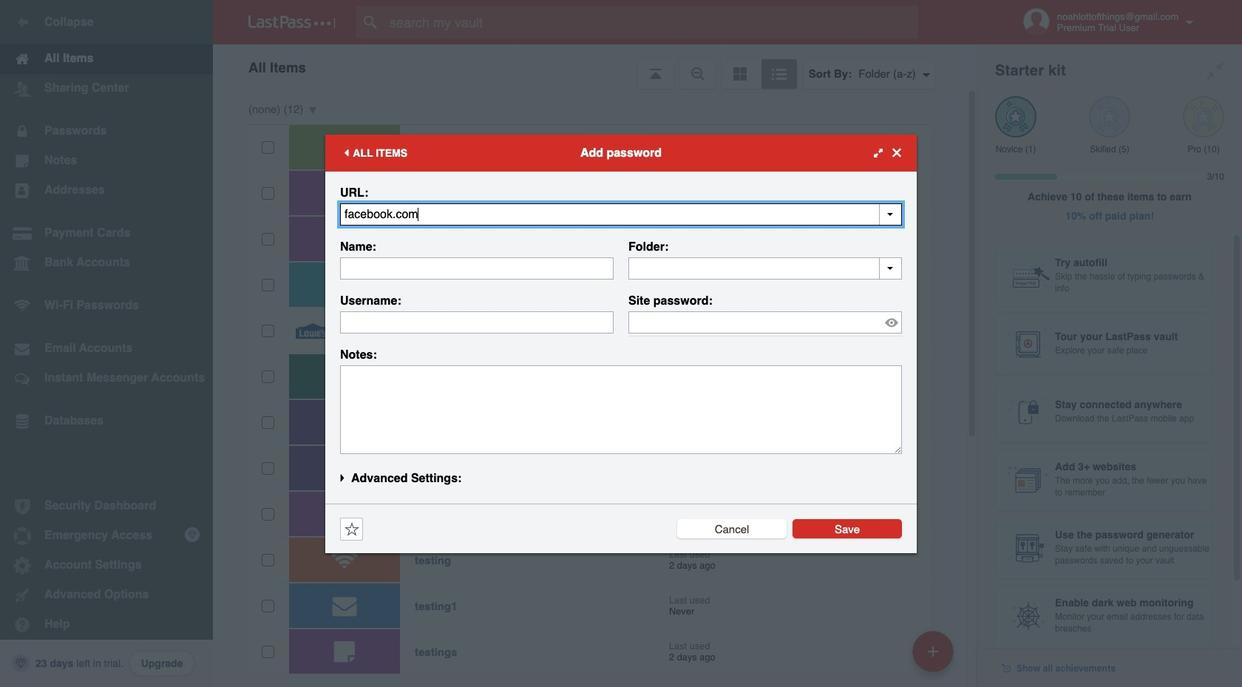 Task type: locate. For each thing, give the bounding box(es) containing it.
None text field
[[340, 365, 902, 454]]

None password field
[[629, 311, 902, 333]]

None text field
[[340, 203, 902, 225], [340, 257, 614, 279], [629, 257, 902, 279], [340, 311, 614, 333], [340, 203, 902, 225], [340, 257, 614, 279], [629, 257, 902, 279], [340, 311, 614, 333]]

search my vault text field
[[356, 6, 947, 38]]

dialog
[[325, 134, 917, 553]]

vault options navigation
[[213, 44, 978, 89]]

Search search field
[[356, 6, 947, 38]]



Task type: describe. For each thing, give the bounding box(es) containing it.
lastpass image
[[249, 16, 336, 29]]

new item navigation
[[907, 626, 963, 687]]

new item image
[[928, 646, 939, 656]]

main navigation navigation
[[0, 0, 213, 687]]



Task type: vqa. For each thing, say whether or not it's contained in the screenshot.
alert
no



